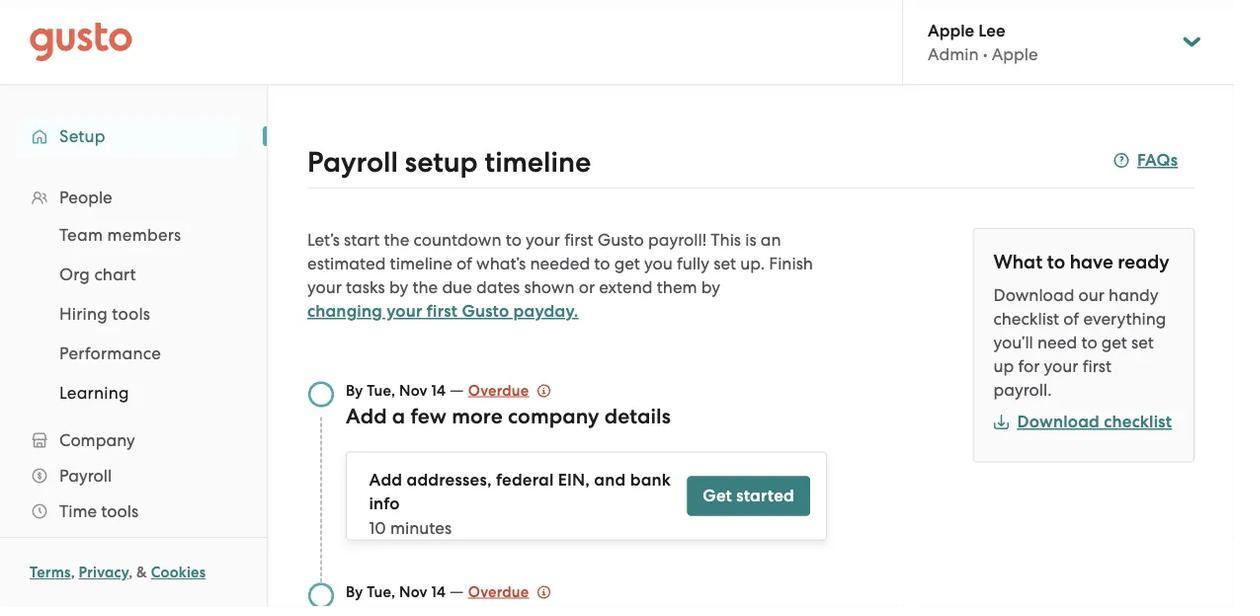 Task type: describe. For each thing, give the bounding box(es) containing it.
more
[[452, 404, 503, 429]]

finish your tasks by the due dates shown or extend them by changing your first gusto payday.
[[307, 254, 813, 322]]

add addresses, federal ein, and bank info 10 minutes
[[369, 471, 671, 538]]

payroll setup timeline
[[307, 145, 591, 179]]

privacy link
[[79, 564, 129, 582]]

up.
[[741, 254, 765, 274]]

shown
[[524, 278, 575, 298]]

tue, for second overdue popup button
[[367, 584, 396, 601]]

dates
[[476, 278, 520, 298]]

— for second overdue popup button
[[450, 582, 464, 601]]

ready
[[1118, 251, 1170, 274]]

1 by from the top
[[346, 382, 363, 400]]

download checklist
[[1018, 412, 1173, 432]]

•
[[983, 44, 988, 64]]

people
[[59, 188, 112, 208]]

lee
[[979, 20, 1006, 40]]

terms , privacy , & cookies
[[30, 564, 206, 582]]

company button
[[20, 423, 247, 459]]

time
[[59, 502, 97, 522]]

get started
[[703, 486, 795, 507]]

payroll button
[[20, 459, 247, 494]]

2 overdue button from the top
[[468, 581, 551, 604]]

minutes
[[390, 518, 452, 538]]

people button
[[20, 180, 247, 215]]

tools for time tools
[[101, 502, 139, 522]]

hiring tools link
[[36, 297, 247, 332]]

first for payroll.
[[1083, 357, 1112, 377]]

setup link
[[20, 119, 247, 154]]

them
[[657, 278, 697, 298]]

home image
[[30, 22, 132, 62]]

add for add a few more company details
[[346, 404, 387, 429]]

details
[[605, 404, 671, 429]]

start
[[344, 230, 380, 250]]

performance link
[[36, 336, 247, 372]]

download for download our handy checklist of everything you'll need to get set up for your first payroll.
[[994, 286, 1075, 305]]

payroll for payroll
[[59, 467, 112, 486]]

company
[[508, 404, 600, 429]]

changing your first gusto payday. button
[[307, 300, 579, 324]]

&
[[136, 564, 147, 582]]

info
[[369, 494, 400, 514]]

payroll for payroll setup timeline
[[307, 145, 398, 179]]

your up changing
[[307, 278, 342, 298]]

have
[[1070, 251, 1114, 274]]

get
[[703, 486, 732, 507]]

chart
[[94, 265, 136, 285]]

a
[[392, 404, 406, 429]]

list containing team members
[[0, 215, 267, 413]]

1 vertical spatial checklist
[[1104, 412, 1173, 432]]

1 overdue button from the top
[[468, 379, 551, 403]]

org chart
[[59, 265, 136, 285]]

company
[[59, 431, 135, 451]]

download for download checklist
[[1018, 412, 1100, 432]]

terms
[[30, 564, 71, 582]]

first inside let's start the countdown to your first gusto payroll! this is an estimated                     timeline of what's needed to get you fully set up.
[[565, 230, 594, 250]]

ein,
[[558, 471, 590, 491]]

and
[[594, 471, 626, 491]]

setup
[[405, 145, 478, 179]]

add a few more company details
[[346, 404, 671, 429]]

to up or
[[594, 254, 610, 274]]

what to have ready
[[994, 251, 1170, 274]]

download our handy checklist of everything you'll need to get set up for your first payroll.
[[994, 286, 1167, 400]]

gusto navigation element
[[0, 85, 267, 608]]

— for second overdue popup button from the bottom of the page
[[450, 380, 464, 400]]

2 overdue from the top
[[468, 584, 529, 601]]

your inside let's start the countdown to your first gusto payroll! this is an estimated                     timeline of what's needed to get you fully set up.
[[526, 230, 560, 250]]

1 overdue from the top
[[468, 382, 529, 400]]

1 by tue, nov 14 — from the top
[[346, 380, 468, 400]]

the inside let's start the countdown to your first gusto payroll! this is an estimated                     timeline of what's needed to get you fully set up.
[[384, 230, 410, 250]]

2 by from the top
[[346, 584, 363, 601]]

0 horizontal spatial apple
[[928, 20, 975, 40]]

list containing people
[[0, 180, 267, 608]]

time tools button
[[20, 494, 247, 530]]

gusto inside let's start the countdown to your first gusto payroll! this is an estimated                     timeline of what's needed to get you fully set up.
[[598, 230, 644, 250]]

payday.
[[514, 301, 579, 322]]

team members
[[59, 225, 181, 245]]

finish
[[769, 254, 813, 274]]

terms link
[[30, 564, 71, 582]]

handy
[[1109, 286, 1159, 305]]

you'll
[[994, 333, 1034, 353]]

federal
[[496, 471, 554, 491]]

first for gusto
[[427, 301, 458, 322]]

1 , from the left
[[71, 564, 75, 582]]

our
[[1079, 286, 1105, 305]]

team members link
[[36, 217, 247, 253]]

14 for second overdue popup button from the bottom of the page
[[431, 382, 446, 400]]

to up what's
[[506, 230, 522, 250]]

tue, for second overdue popup button from the bottom of the page
[[367, 382, 396, 400]]

tasks
[[346, 278, 385, 298]]

for
[[1019, 357, 1040, 377]]

hiring
[[59, 304, 108, 324]]

fully
[[677, 254, 710, 274]]



Task type: locate. For each thing, give the bounding box(es) containing it.
addresses,
[[407, 471, 492, 491]]

overdue down add addresses, federal ein, and bank info 10 minutes
[[468, 584, 529, 601]]

apple lee admin • apple
[[928, 20, 1038, 64]]

0 horizontal spatial checklist
[[994, 309, 1060, 329]]

2 list from the top
[[0, 215, 267, 413]]

tools for hiring tools
[[112, 304, 150, 324]]

checklist
[[994, 309, 1060, 329], [1104, 412, 1173, 432]]

download checklist link
[[994, 412, 1173, 432]]

by right tasks
[[389, 278, 408, 298]]

0 horizontal spatial ,
[[71, 564, 75, 582]]

add inside add addresses, federal ein, and bank info 10 minutes
[[369, 471, 403, 491]]

bank
[[630, 471, 671, 491]]

need
[[1038, 333, 1078, 353]]

list
[[0, 180, 267, 608], [0, 215, 267, 413]]

0 vertical spatial timeline
[[485, 145, 591, 179]]

1 horizontal spatial first
[[565, 230, 594, 250]]

2 nov from the top
[[399, 584, 428, 601]]

your up needed
[[526, 230, 560, 250]]

get down everything on the right of page
[[1102, 333, 1128, 353]]

— down minutes
[[450, 582, 464, 601]]

faqs button
[[1114, 149, 1178, 172]]

needed
[[530, 254, 590, 274]]

0 vertical spatial download
[[994, 286, 1075, 305]]

apple up 'admin'
[[928, 20, 975, 40]]

due
[[442, 278, 472, 298]]

14
[[431, 382, 446, 400], [431, 584, 446, 601]]

1 vertical spatial overdue button
[[468, 581, 551, 604]]

add left a
[[346, 404, 387, 429]]

let's start the countdown to your first gusto payroll! this is an estimated                     timeline of what's needed to get you fully set up.
[[307, 230, 781, 274]]

by
[[389, 278, 408, 298], [702, 278, 721, 298]]

get up "extend"
[[615, 254, 640, 274]]

tools
[[112, 304, 150, 324], [101, 502, 139, 522]]

2 by tue, nov 14 — from the top
[[346, 582, 468, 601]]

payroll.
[[994, 381, 1052, 400]]

of down countdown
[[457, 254, 472, 274]]

0 vertical spatial by
[[346, 382, 363, 400]]

1 vertical spatial timeline
[[390, 254, 452, 274]]

the up changing your first gusto payday. button
[[413, 278, 438, 298]]

14 up few
[[431, 382, 446, 400]]

0 vertical spatial payroll
[[307, 145, 398, 179]]

add
[[346, 404, 387, 429], [369, 471, 403, 491]]

estimated
[[307, 254, 386, 274]]

tools down org chart link
[[112, 304, 150, 324]]

0 horizontal spatial first
[[427, 301, 458, 322]]

is
[[746, 230, 757, 250]]

of up the need
[[1064, 309, 1080, 329]]

your
[[526, 230, 560, 250], [307, 278, 342, 298], [387, 301, 423, 322], [1044, 357, 1079, 377]]

2 tue, from the top
[[367, 584, 396, 601]]

first inside the finish your tasks by the due dates shown or extend them by changing your first gusto payday.
[[427, 301, 458, 322]]

payroll!
[[648, 230, 707, 250]]

first inside download our handy checklist of everything you'll need to get set up for your first payroll.
[[1083, 357, 1112, 377]]

you
[[644, 254, 673, 274]]

set down this
[[714, 254, 736, 274]]

1 horizontal spatial timeline
[[485, 145, 591, 179]]

set inside download our handy checklist of everything you'll need to get set up for your first payroll.
[[1132, 333, 1154, 353]]

1 tue, from the top
[[367, 382, 396, 400]]

0 horizontal spatial the
[[384, 230, 410, 250]]

0 vertical spatial get
[[615, 254, 640, 274]]

gusto up "extend"
[[598, 230, 644, 250]]

first down everything on the right of page
[[1083, 357, 1112, 377]]

0 horizontal spatial timeline
[[390, 254, 452, 274]]

checklist up you'll
[[994, 309, 1060, 329]]

get
[[615, 254, 640, 274], [1102, 333, 1128, 353]]

1 vertical spatial payroll
[[59, 467, 112, 486]]

by tue, nov 14 — up a
[[346, 380, 468, 400]]

nov
[[399, 382, 428, 400], [399, 584, 428, 601]]

0 vertical spatial nov
[[399, 382, 428, 400]]

up
[[994, 357, 1014, 377]]

first down "due" at the top left
[[427, 301, 458, 322]]

tue, down 10 on the bottom left of the page
[[367, 584, 396, 601]]

1 horizontal spatial get
[[1102, 333, 1128, 353]]

0 vertical spatial gusto
[[598, 230, 644, 250]]

org chart link
[[36, 257, 247, 293]]

0 vertical spatial overdue button
[[468, 379, 551, 403]]

overdue button up add a few more company details
[[468, 379, 551, 403]]

timeline up let's start the countdown to your first gusto payroll! this is an estimated                     timeline of what's needed to get you fully set up.
[[485, 145, 591, 179]]

your right changing
[[387, 301, 423, 322]]

time tools
[[59, 502, 139, 522]]

of
[[457, 254, 472, 274], [1064, 309, 1080, 329]]

add for add addresses, federal ein, and bank info 10 minutes
[[369, 471, 403, 491]]

1 vertical spatial gusto
[[462, 301, 509, 322]]

privacy
[[79, 564, 129, 582]]

download down what
[[994, 286, 1075, 305]]

0 horizontal spatial of
[[457, 254, 472, 274]]

team
[[59, 225, 103, 245]]

1 vertical spatial add
[[369, 471, 403, 491]]

apple
[[928, 20, 975, 40], [992, 44, 1038, 64]]

1 vertical spatial —
[[450, 582, 464, 601]]

nov up a
[[399, 382, 428, 400]]

changing
[[307, 301, 383, 322]]

1 — from the top
[[450, 380, 464, 400]]

1 vertical spatial the
[[413, 278, 438, 298]]

1 vertical spatial 14
[[431, 584, 446, 601]]

, left privacy
[[71, 564, 75, 582]]

1 vertical spatial overdue
[[468, 584, 529, 601]]

overdue up add a few more company details
[[468, 382, 529, 400]]

0 vertical spatial add
[[346, 404, 387, 429]]

payroll
[[307, 145, 398, 179], [59, 467, 112, 486]]

1 vertical spatial by
[[346, 584, 363, 601]]

1 by from the left
[[389, 278, 408, 298]]

countdown
[[414, 230, 502, 250]]

get started button
[[687, 477, 811, 516]]

the right start
[[384, 230, 410, 250]]

payroll inside payroll dropdown button
[[59, 467, 112, 486]]

setup
[[59, 127, 106, 146]]

tue,
[[367, 382, 396, 400], [367, 584, 396, 601]]

by tue, nov 14 —
[[346, 380, 468, 400], [346, 582, 468, 601]]

to inside download our handy checklist of everything you'll need to get set up for your first payroll.
[[1082, 333, 1098, 353]]

1 horizontal spatial ,
[[129, 564, 133, 582]]

set down everything on the right of page
[[1132, 333, 1154, 353]]

timeline inside let's start the countdown to your first gusto payroll! this is an estimated                     timeline of what's needed to get you fully set up.
[[390, 254, 452, 274]]

— up more
[[450, 380, 464, 400]]

admin
[[928, 44, 979, 64]]

0 vertical spatial tools
[[112, 304, 150, 324]]

learning link
[[36, 376, 247, 411]]

apple right •
[[992, 44, 1038, 64]]

cookies
[[151, 564, 206, 582]]

by down fully
[[702, 278, 721, 298]]

1 vertical spatial tools
[[101, 502, 139, 522]]

1 vertical spatial set
[[1132, 333, 1154, 353]]

1 vertical spatial first
[[427, 301, 458, 322]]

to right the need
[[1082, 333, 1098, 353]]

1 vertical spatial download
[[1018, 412, 1100, 432]]

payroll up start
[[307, 145, 398, 179]]

performance
[[59, 344, 161, 364]]

2 , from the left
[[129, 564, 133, 582]]

0 vertical spatial checklist
[[994, 309, 1060, 329]]

get inside download our handy checklist of everything you'll need to get set up for your first payroll.
[[1102, 333, 1128, 353]]

gusto inside the finish your tasks by the due dates shown or extend them by changing your first gusto payday.
[[462, 301, 509, 322]]

0 horizontal spatial set
[[714, 254, 736, 274]]

hiring tools
[[59, 304, 150, 324]]

1 vertical spatial nov
[[399, 584, 428, 601]]

14 down minutes
[[431, 584, 446, 601]]

learning
[[59, 384, 129, 403]]

1 horizontal spatial payroll
[[307, 145, 398, 179]]

1 vertical spatial apple
[[992, 44, 1038, 64]]

by
[[346, 382, 363, 400], [346, 584, 363, 601]]

1 vertical spatial tue,
[[367, 584, 396, 601]]

1 horizontal spatial by
[[702, 278, 721, 298]]

1 nov from the top
[[399, 382, 428, 400]]

0 vertical spatial the
[[384, 230, 410, 250]]

0 vertical spatial set
[[714, 254, 736, 274]]

your inside download our handy checklist of everything you'll need to get set up for your first payroll.
[[1044, 357, 1079, 377]]

10
[[369, 518, 386, 538]]

tools down payroll dropdown button
[[101, 502, 139, 522]]

the
[[384, 230, 410, 250], [413, 278, 438, 298]]

1 horizontal spatial the
[[413, 278, 438, 298]]

tue, up a
[[367, 382, 396, 400]]

tools inside hiring tools link
[[112, 304, 150, 324]]

0 horizontal spatial get
[[615, 254, 640, 274]]

to left have
[[1048, 251, 1066, 274]]

your down the need
[[1044, 357, 1079, 377]]

get inside let's start the countdown to your first gusto payroll! this is an estimated                     timeline of what's needed to get you fully set up.
[[615, 254, 640, 274]]

overdue
[[468, 382, 529, 400], [468, 584, 529, 601]]

0 vertical spatial first
[[565, 230, 594, 250]]

0 vertical spatial 14
[[431, 382, 446, 400]]

extend
[[599, 278, 653, 298]]

download
[[994, 286, 1075, 305], [1018, 412, 1100, 432]]

1 horizontal spatial set
[[1132, 333, 1154, 353]]

started
[[737, 486, 795, 507]]

0 horizontal spatial gusto
[[462, 301, 509, 322]]

everything
[[1084, 309, 1167, 329]]

gusto down dates
[[462, 301, 509, 322]]

set inside let's start the countdown to your first gusto payroll! this is an estimated                     timeline of what's needed to get you fully set up.
[[714, 254, 736, 274]]

timeline
[[485, 145, 591, 179], [390, 254, 452, 274]]

0 vertical spatial by tue, nov 14 —
[[346, 380, 468, 400]]

of inside let's start the countdown to your first gusto payroll! this is an estimated                     timeline of what's needed to get you fully set up.
[[457, 254, 472, 274]]

1 14 from the top
[[431, 382, 446, 400]]

1 vertical spatial of
[[1064, 309, 1080, 329]]

2 by from the left
[[702, 278, 721, 298]]

let's
[[307, 230, 340, 250]]

members
[[107, 225, 181, 245]]

add up info on the bottom of the page
[[369, 471, 403, 491]]

14 for second overdue popup button
[[431, 584, 446, 601]]

or
[[579, 278, 595, 298]]

what
[[994, 251, 1043, 274]]

0 horizontal spatial by
[[389, 278, 408, 298]]

, left & in the left bottom of the page
[[129, 564, 133, 582]]

of inside download our handy checklist of everything you'll need to get set up for your first payroll.
[[1064, 309, 1080, 329]]

2 — from the top
[[450, 582, 464, 601]]

2 horizontal spatial first
[[1083, 357, 1112, 377]]

0 vertical spatial —
[[450, 380, 464, 400]]

faqs
[[1138, 150, 1178, 171]]

nov down minutes
[[399, 584, 428, 601]]

0 horizontal spatial payroll
[[59, 467, 112, 486]]

gusto
[[598, 230, 644, 250], [462, 301, 509, 322]]

what's
[[476, 254, 526, 274]]

1 vertical spatial get
[[1102, 333, 1128, 353]]

1 list from the top
[[0, 180, 267, 608]]

2 14 from the top
[[431, 584, 446, 601]]

this
[[711, 230, 741, 250]]

1 horizontal spatial checklist
[[1104, 412, 1173, 432]]

few
[[411, 404, 447, 429]]

by tue, nov 14 — down minutes
[[346, 582, 468, 601]]

0 vertical spatial apple
[[928, 20, 975, 40]]

tools inside time tools dropdown button
[[101, 502, 139, 522]]

1 vertical spatial by tue, nov 14 —
[[346, 582, 468, 601]]

checklist inside download our handy checklist of everything you'll need to get set up for your first payroll.
[[994, 309, 1060, 329]]

org
[[59, 265, 90, 285]]

checklist down download our handy checklist of everything you'll need to get set up for your first payroll.
[[1104, 412, 1173, 432]]

payroll up time
[[59, 467, 112, 486]]

an
[[761, 230, 781, 250]]

overdue button
[[468, 379, 551, 403], [468, 581, 551, 604]]

1 horizontal spatial gusto
[[598, 230, 644, 250]]

overdue button down add addresses, federal ein, and bank info 10 minutes
[[468, 581, 551, 604]]

first up needed
[[565, 230, 594, 250]]

0 vertical spatial overdue
[[468, 382, 529, 400]]

,
[[71, 564, 75, 582], [129, 564, 133, 582]]

2 vertical spatial first
[[1083, 357, 1112, 377]]

download inside download our handy checklist of everything you'll need to get set up for your first payroll.
[[994, 286, 1075, 305]]

1 horizontal spatial of
[[1064, 309, 1080, 329]]

cookies button
[[151, 561, 206, 585]]

1 horizontal spatial apple
[[992, 44, 1038, 64]]

the inside the finish your tasks by the due dates shown or extend them by changing your first gusto payday.
[[413, 278, 438, 298]]

download down payroll.
[[1018, 412, 1100, 432]]

0 vertical spatial of
[[457, 254, 472, 274]]

0 vertical spatial tue,
[[367, 382, 396, 400]]

timeline up "due" at the top left
[[390, 254, 452, 274]]



Task type: vqa. For each thing, say whether or not it's contained in the screenshot.
2 or more states
no



